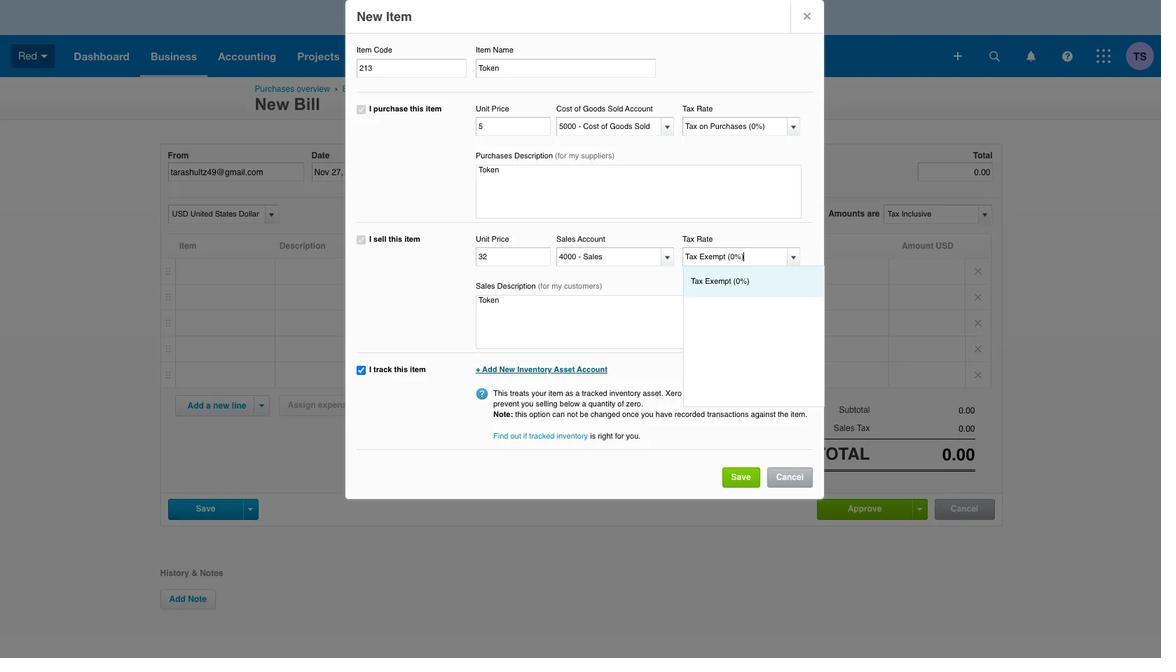 Task type: locate. For each thing, give the bounding box(es) containing it.
1 vertical spatial cancel
[[951, 504, 979, 514]]

0 vertical spatial inventory
[[610, 389, 641, 398]]

of
[[575, 104, 581, 113], [618, 400, 624, 409]]

1 horizontal spatial new
[[357, 9, 383, 24]]

0 vertical spatial purchases
[[255, 84, 295, 94]]

1 vertical spatial of
[[618, 400, 624, 409]]

this right "purchase"
[[410, 104, 424, 113]]

2 vertical spatial i
[[369, 365, 372, 374]]

find out if tracked inventory link
[[493, 432, 588, 441]]

unit for sales description
[[476, 235, 490, 244]]

1 vertical spatial save
[[196, 504, 216, 514]]

to left pay
[[360, 84, 367, 94]]

1 horizontal spatial add
[[188, 401, 204, 411]]

inventory left is
[[557, 432, 588, 441]]

2 vertical spatial new
[[499, 365, 515, 374]]

account
[[625, 104, 653, 113], [578, 235, 605, 244], [612, 241, 646, 251], [577, 365, 608, 374], [535, 377, 566, 386]]

of inside this treats your item as a tracked inventory asset. xero will record the quantity on hand and prevent you selling below a quantity of zero. note: this option can not be changed once you have recorded transactions against the item.
[[618, 400, 624, 409]]

have down the xero
[[656, 410, 673, 419]]

(for left suppliers)
[[555, 152, 567, 161]]

note
[[188, 594, 207, 604]]

add for add note
[[169, 594, 186, 604]]

2 i from the top
[[369, 235, 372, 244]]

bills to pay link
[[343, 84, 383, 94]]

save link left more save options... 'icon'
[[169, 500, 243, 519]]

item for sell
[[405, 235, 420, 244]]

asset
[[554, 365, 575, 374], [513, 377, 534, 386]]

sales right qty
[[557, 235, 576, 244]]

0 vertical spatial (for
[[555, 152, 567, 161]]

to inside purchases overview › bills to pay › new bill
[[360, 84, 367, 94]]

1 i from the top
[[369, 104, 372, 113]]

unit for purchases description
[[476, 104, 490, 113]]

this inside this treats your item as a tracked inventory asset. xero will record the quantity on hand and prevent you selling below a quantity of zero. note: this option can not be changed once you have recorded transactions against the item.
[[515, 410, 527, 419]]

cancel right more approve options... image on the bottom of the page
[[951, 504, 979, 514]]

sales down subtotal
[[834, 424, 855, 433]]

+ add new inventory asset account inventory asset account
[[476, 365, 608, 386]]

add left the note
[[169, 594, 186, 604]]

purchases overview › bills to pay › new bill
[[255, 84, 394, 114]]

i for i track this item
[[369, 365, 372, 374]]

2 vertical spatial sales
[[834, 424, 855, 433]]

inventory up your
[[517, 365, 552, 374]]

0 horizontal spatial you
[[521, 400, 534, 409]]

rate
[[697, 104, 713, 113], [697, 235, 713, 244], [798, 241, 816, 251]]

0 horizontal spatial asset
[[513, 377, 534, 386]]

i track this item
[[369, 365, 426, 374]]

1 horizontal spatial (for
[[555, 152, 567, 161]]

0 horizontal spatial tracked
[[529, 432, 555, 441]]

item left the as
[[549, 389, 563, 398]]

i for i purchase this item
[[369, 104, 372, 113]]

0 horizontal spatial save
[[196, 504, 216, 514]]

inventory up zero.
[[610, 389, 641, 398]]

once
[[622, 410, 639, 419]]

0 vertical spatial have
[[420, 13, 440, 23]]

the left item. on the bottom of page
[[778, 410, 789, 419]]

purchases
[[255, 84, 295, 94], [476, 152, 512, 161]]

1 horizontal spatial tracked
[[582, 389, 607, 398]]

svg image inside red popup button
[[41, 54, 48, 58]]

1 horizontal spatial quantity
[[734, 389, 761, 398]]

1 vertical spatial add
[[188, 401, 204, 411]]

note:
[[493, 410, 513, 419]]

› right pay
[[388, 84, 391, 93]]

2 vertical spatial add
[[169, 594, 186, 604]]

None text field
[[683, 118, 789, 135], [476, 165, 802, 219], [169, 205, 263, 223], [557, 248, 662, 266], [870, 406, 975, 416], [870, 424, 975, 434], [683, 118, 789, 135], [476, 165, 802, 219], [169, 205, 263, 223], [557, 248, 662, 266], [870, 406, 975, 416], [870, 424, 975, 434]]

more approve options... image
[[918, 508, 922, 511]]

0 horizontal spatial have
[[420, 13, 440, 23]]

0 vertical spatial quantity
[[734, 389, 761, 398]]

1 horizontal spatial the
[[778, 410, 789, 419]]

0 horizontal spatial purchases
[[255, 84, 295, 94]]

i right i sell this item checkbox
[[369, 235, 372, 244]]

amount usd
[[902, 241, 954, 251]]

i right i purchase this item option
[[369, 104, 372, 113]]

unit up reference
[[476, 104, 490, 113]]

will
[[684, 389, 695, 398]]

goods
[[583, 104, 606, 113]]

add for add a new line
[[188, 401, 204, 411]]

Unit Price text field
[[476, 248, 551, 266]]

description for i sell this item
[[497, 282, 536, 291]]

1 › from the left
[[335, 84, 338, 93]]

i purchase this item
[[369, 104, 442, 113]]

1 vertical spatial you
[[641, 410, 654, 419]]

item inside this treats your item as a tracked inventory asset. xero will record the quantity on hand and prevent you selling below a quantity of zero. note: this option can not be changed once you have recorded transactions against the item.
[[549, 389, 563, 398]]

save link
[[722, 467, 760, 488], [169, 500, 243, 519]]

1 horizontal spatial sales
[[557, 235, 576, 244]]

this right track
[[394, 365, 408, 374]]

a right the as
[[576, 389, 580, 398]]

1 vertical spatial (for
[[538, 282, 550, 291]]

1 horizontal spatial asset
[[554, 365, 575, 374]]

None text field
[[476, 117, 551, 136], [557, 118, 662, 135], [168, 163, 304, 182], [884, 205, 978, 223], [683, 248, 789, 266], [476, 295, 802, 349], [870, 445, 975, 465], [476, 117, 551, 136], [557, 118, 662, 135], [168, 163, 304, 182], [884, 205, 978, 223], [683, 248, 789, 266], [476, 295, 802, 349], [870, 445, 975, 465]]

i sell this item
[[369, 235, 420, 244]]

a
[[576, 389, 580, 398], [582, 400, 586, 409], [369, 400, 374, 410], [206, 401, 211, 411]]

1 vertical spatial purchases
[[476, 152, 512, 161]]

item right track
[[410, 365, 426, 374]]

tax rate
[[683, 104, 713, 113], [683, 235, 713, 244], [782, 241, 816, 251]]

0 horizontal spatial new
[[255, 95, 289, 114]]

0 vertical spatial cancel
[[776, 472, 804, 482]]

purchases up bill
[[255, 84, 295, 94]]

new down purchases overview link
[[255, 95, 289, 114]]

2 vertical spatial description
[[497, 282, 536, 291]]

red button
[[0, 35, 63, 77]]

I purchase this item checkbox
[[357, 105, 366, 114]]

0 horizontal spatial save link
[[169, 500, 243, 519]]

save
[[732, 472, 751, 482], [196, 504, 216, 514]]

0 horizontal spatial (for
[[538, 282, 550, 291]]

description down unit price text field
[[497, 282, 536, 291]]

asset up the as
[[554, 365, 575, 374]]

purchases for new bill
[[255, 84, 295, 94]]

account up customers)
[[578, 235, 605, 244]]

delete line item image
[[966, 259, 991, 284], [966, 285, 991, 310], [966, 336, 991, 362], [966, 362, 991, 388]]

(for left customers)
[[538, 282, 550, 291]]

1 vertical spatial inventory
[[476, 377, 511, 386]]

cancel down item. on the bottom of page
[[776, 472, 804, 482]]

purchases inside purchases overview › bills to pay › new bill
[[255, 84, 295, 94]]

have right you
[[420, 13, 440, 23]]

item
[[426, 104, 442, 113], [405, 235, 420, 244], [410, 365, 426, 374], [549, 389, 563, 398]]

price for sales
[[492, 235, 509, 244]]

tax rate for sales account
[[683, 235, 713, 244]]

2 horizontal spatial sales
[[834, 424, 855, 433]]

1 vertical spatial i
[[369, 235, 372, 244]]

tracked right if
[[529, 432, 555, 441]]

tracked
[[582, 389, 607, 398], [529, 432, 555, 441]]

tracked up 'be' on the bottom of the page
[[582, 389, 607, 398]]

red
[[18, 50, 37, 62]]

unit price up unit price text field
[[476, 235, 509, 244]]

name
[[493, 46, 514, 55]]

unit price up reference
[[476, 104, 509, 113]]

new inside purchases overview › bills to pay › new bill
[[255, 95, 289, 114]]

0 vertical spatial add
[[482, 365, 497, 374]]

quantity up changed
[[589, 400, 616, 409]]

you
[[521, 400, 534, 409], [641, 410, 654, 419]]

save link left cancel link
[[722, 467, 760, 488]]

save left cancel link
[[732, 472, 751, 482]]

1 vertical spatial sales
[[476, 282, 495, 291]]

new
[[357, 9, 383, 24], [255, 95, 289, 114], [499, 365, 515, 374]]

unit right qty
[[558, 241, 575, 251]]

price up customers)
[[577, 241, 598, 251]]

i
[[369, 104, 372, 113], [369, 235, 372, 244], [369, 365, 372, 374]]

find out if tracked inventory is right for you.
[[493, 432, 641, 441]]

0 horizontal spatial of
[[575, 104, 581, 113]]

is
[[590, 432, 596, 441]]

0 horizontal spatial quantity
[[589, 400, 616, 409]]

1 vertical spatial inventory
[[557, 432, 588, 441]]

this for sell
[[389, 235, 402, 244]]

(0%)
[[734, 277, 750, 286]]

code
[[374, 46, 392, 55]]

› left bills
[[335, 84, 338, 93]]

(for for sales description
[[538, 282, 550, 291]]

cancel
[[776, 472, 804, 482], [951, 504, 979, 514]]

new up item code
[[357, 9, 383, 24]]

item right "purchase"
[[426, 104, 442, 113]]

price for purchases
[[492, 104, 509, 113]]

1 vertical spatial description
[[280, 241, 326, 251]]

purchases for (for my suppliers)
[[476, 152, 512, 161]]

add right +
[[482, 365, 497, 374]]

description left i sell this item checkbox
[[280, 241, 326, 251]]

save left more save options... 'icon'
[[196, 504, 216, 514]]

1 vertical spatial have
[[656, 410, 673, 419]]

Item Name text field
[[476, 59, 656, 78]]

unit up unit price text field
[[476, 235, 490, 244]]

sales down unit price text field
[[476, 282, 495, 291]]

notes
[[200, 568, 223, 578]]

my
[[569, 152, 579, 161], [552, 282, 562, 291]]

of right cost
[[575, 104, 581, 113]]

item for purchase
[[426, 104, 442, 113]]

add inside add note link
[[169, 594, 186, 604]]

0 vertical spatial the
[[721, 389, 732, 398]]

are
[[867, 209, 880, 219]]

item name
[[476, 46, 514, 55]]

unit price for purchases
[[476, 104, 509, 113]]

the right record
[[721, 389, 732, 398]]

1 horizontal spatial have
[[656, 410, 673, 419]]

new inside + add new inventory asset account inventory asset account
[[499, 365, 515, 374]]

1 vertical spatial save link
[[169, 500, 243, 519]]

1 horizontal spatial inventory
[[610, 389, 641, 398]]

to right expenses
[[359, 400, 367, 410]]

1 vertical spatial quantity
[[589, 400, 616, 409]]

add left "new"
[[188, 401, 204, 411]]

item for item code
[[357, 46, 372, 55]]

my left suppliers)
[[569, 152, 579, 161]]

if
[[523, 432, 527, 441]]

item for item name
[[476, 46, 491, 55]]

(for
[[555, 152, 567, 161], [538, 282, 550, 291]]

1 vertical spatial the
[[778, 410, 789, 419]]

0 horizontal spatial my
[[552, 282, 562, 291]]

1 horizontal spatial my
[[569, 152, 579, 161]]

against
[[751, 410, 776, 419]]

amount
[[902, 241, 934, 251]]

price up reference
[[492, 104, 509, 113]]

customers)
[[564, 282, 602, 291]]

0 vertical spatial tracked
[[582, 389, 607, 398]]

1 horizontal spatial you
[[641, 410, 654, 419]]

approve
[[848, 504, 882, 514]]

1 horizontal spatial of
[[618, 400, 624, 409]]

customer
[[376, 400, 414, 410]]

item for track
[[410, 365, 426, 374]]

2 › from the left
[[388, 84, 391, 93]]

1 horizontal spatial save link
[[722, 467, 760, 488]]

description up reference text field
[[515, 152, 553, 161]]

cancel inside button
[[951, 504, 979, 514]]

ts button
[[1126, 35, 1161, 77]]

item
[[386, 9, 412, 24], [357, 46, 372, 55], [476, 46, 491, 55], [179, 241, 197, 251]]

a left customer
[[369, 400, 374, 410]]

0 horizontal spatial add
[[169, 594, 186, 604]]

sales
[[557, 235, 576, 244], [476, 282, 495, 291], [834, 424, 855, 433]]

you have link
[[0, 0, 1161, 35]]

selling
[[536, 400, 558, 409]]

of left zero.
[[618, 400, 624, 409]]

date
[[312, 151, 330, 161]]

1 delete line item image from the top
[[966, 259, 991, 284]]

out
[[511, 432, 521, 441]]

1 horizontal spatial purchases
[[476, 152, 512, 161]]

my left customers)
[[552, 282, 562, 291]]

i right i track this item option
[[369, 365, 372, 374]]

0 horizontal spatial inventory
[[557, 432, 588, 441]]

0 vertical spatial sales
[[557, 235, 576, 244]]

more save options... image
[[248, 508, 253, 511]]

approve link
[[818, 500, 912, 519]]

transactions
[[707, 410, 749, 419]]

&
[[191, 568, 198, 578]]

1 vertical spatial my
[[552, 282, 562, 291]]

qty
[[528, 241, 542, 251]]

1 horizontal spatial cancel
[[951, 504, 979, 514]]

0 vertical spatial description
[[515, 152, 553, 161]]

asset up 'treats'
[[513, 377, 534, 386]]

tax rate for cost of goods sold account
[[683, 104, 713, 113]]

0 vertical spatial save link
[[722, 467, 760, 488]]

0 vertical spatial to
[[360, 84, 367, 94]]

add inside add a new line link
[[188, 401, 204, 411]]

sell
[[374, 235, 387, 244]]

price
[[492, 104, 509, 113], [492, 235, 509, 244], [577, 241, 598, 251]]

0 vertical spatial my
[[569, 152, 579, 161]]

not
[[567, 410, 578, 419]]

this right sell on the left top of the page
[[389, 235, 402, 244]]

new up this
[[499, 365, 515, 374]]

0 horizontal spatial ›
[[335, 84, 338, 93]]

inventory up this
[[476, 377, 511, 386]]

suppliers)
[[581, 152, 615, 161]]

1 vertical spatial asset
[[513, 377, 534, 386]]

0 vertical spatial inventory
[[517, 365, 552, 374]]

2 horizontal spatial new
[[499, 365, 515, 374]]

1 horizontal spatial ›
[[388, 84, 391, 93]]

0 vertical spatial i
[[369, 104, 372, 113]]

have
[[420, 13, 440, 23], [656, 410, 673, 419]]

new item
[[357, 9, 412, 24]]

the
[[721, 389, 732, 398], [778, 410, 789, 419]]

0 vertical spatial save
[[732, 472, 751, 482]]

this right "note:"
[[515, 410, 527, 419]]

price up unit price text field
[[492, 235, 509, 244]]

have inside ts banner
[[420, 13, 440, 23]]

1 vertical spatial new
[[255, 95, 289, 114]]

you
[[403, 13, 418, 23]]

item right sell on the left top of the page
[[405, 235, 420, 244]]

you down 'treats'
[[521, 400, 534, 409]]

description for i purchase this item
[[515, 152, 553, 161]]

quantity left the on
[[734, 389, 761, 398]]

1 horizontal spatial save
[[732, 472, 751, 482]]

2 horizontal spatial add
[[482, 365, 497, 374]]

svg image
[[1097, 49, 1111, 63], [1027, 51, 1036, 61], [1062, 51, 1073, 61], [954, 52, 962, 60], [41, 54, 48, 58]]

0 horizontal spatial cancel
[[776, 472, 804, 482]]

sales for total
[[834, 424, 855, 433]]

3 i from the top
[[369, 365, 372, 374]]

account right the sold
[[625, 104, 653, 113]]

you down zero.
[[641, 410, 654, 419]]

purchases up reference text field
[[476, 152, 512, 161]]



Task type: vqa. For each thing, say whether or not it's contained in the screenshot.
Exempt
yes



Task type: describe. For each thing, give the bounding box(es) containing it.
amounts
[[829, 209, 865, 219]]

this for track
[[394, 365, 408, 374]]

I track this item checkbox
[[357, 366, 366, 375]]

option
[[529, 410, 550, 419]]

1 vertical spatial tracked
[[529, 432, 555, 441]]

sales for tax rate
[[557, 235, 576, 244]]

total
[[816, 445, 870, 464]]

usd
[[936, 241, 954, 251]]

assign
[[288, 400, 316, 410]]

item code
[[357, 46, 392, 55]]

add note link
[[160, 589, 216, 610]]

prevent
[[493, 400, 519, 409]]

below
[[560, 400, 580, 409]]

cost of goods sold account
[[557, 104, 653, 113]]

3 delete line item image from the top
[[966, 336, 991, 362]]

0 vertical spatial asset
[[554, 365, 575, 374]]

account right sales account on the top of the page
[[612, 241, 646, 251]]

add a new line link
[[179, 396, 255, 416]]

0 horizontal spatial the
[[721, 389, 732, 398]]

subtotal
[[839, 405, 870, 415]]

reference
[[470, 151, 511, 161]]

ts banner
[[0, 0, 1161, 77]]

assign expenses to a customer or project
[[288, 400, 455, 410]]

your
[[532, 389, 547, 398]]

treats
[[510, 389, 529, 398]]

you have
[[403, 13, 442, 23]]

be
[[580, 410, 589, 419]]

have inside this treats your item as a tracked inventory asset. xero will record the quantity on hand and prevent you selling below a quantity of zero. note: this option can not be changed once you have recorded transactions against the item.
[[656, 410, 673, 419]]

amounts are
[[829, 209, 880, 219]]

Reference text field
[[470, 163, 575, 182]]

unit price for sales
[[476, 235, 509, 244]]

exempt
[[705, 277, 731, 286]]

0 horizontal spatial sales
[[476, 282, 495, 291]]

svg image
[[989, 51, 1000, 61]]

new
[[213, 401, 230, 411]]

inventory inside this treats your item as a tracked inventory asset. xero will record the quantity on hand and prevent you selling below a quantity of zero. note: this option can not be changed once you have recorded transactions against the item.
[[610, 389, 641, 398]]

track
[[374, 365, 392, 374]]

add note
[[169, 594, 207, 604]]

changed
[[591, 410, 620, 419]]

cancel link
[[767, 467, 813, 488]]

Item Code text field
[[357, 59, 467, 78]]

for
[[615, 432, 624, 441]]

record
[[697, 389, 719, 398]]

add inside + add new inventory asset account inventory asset account
[[482, 365, 497, 374]]

can
[[553, 410, 565, 419]]

and
[[793, 389, 806, 398]]

assign expenses to a customer or project link
[[279, 395, 464, 416]]

total
[[973, 151, 993, 161]]

project
[[427, 400, 455, 410]]

rate for sales account
[[697, 235, 713, 244]]

pay
[[370, 84, 383, 94]]

on
[[763, 389, 772, 398]]

account up your
[[535, 377, 566, 386]]

right
[[598, 432, 613, 441]]

cost
[[557, 104, 572, 113]]

line
[[232, 401, 246, 411]]

ts
[[1134, 49, 1147, 62]]

purchases overview link
[[255, 84, 330, 94]]

hand
[[774, 389, 791, 398]]

find
[[493, 432, 508, 441]]

recorded
[[675, 410, 705, 419]]

history & notes
[[160, 568, 223, 578]]

this for purchase
[[410, 104, 424, 113]]

cancel button
[[935, 500, 994, 519]]

bill
[[294, 95, 320, 114]]

save for the top save link
[[732, 472, 751, 482]]

this treats your item as a tracked inventory asset. xero will record the quantity on hand and prevent you selling below a quantity of zero. note: this option can not be changed once you have recorded transactions against the item.
[[493, 389, 808, 419]]

expenses
[[318, 400, 356, 410]]

sales tax
[[834, 424, 870, 433]]

my for customers)
[[552, 282, 562, 291]]

a up 'be' on the bottom of the page
[[582, 400, 586, 409]]

1 vertical spatial to
[[359, 400, 367, 410]]

tax exempt (0%)
[[691, 277, 750, 286]]

a left "new"
[[206, 401, 211, 411]]

tracked inside this treats your item as a tracked inventory asset. xero will record the quantity on hand and prevent you selling below a quantity of zero. note: this option can not be changed once you have recorded transactions against the item.
[[582, 389, 607, 398]]

account up below
[[577, 365, 608, 374]]

my for suppliers)
[[569, 152, 579, 161]]

history
[[160, 568, 189, 578]]

this
[[493, 389, 508, 398]]

overview
[[297, 84, 330, 94]]

0 vertical spatial you
[[521, 400, 534, 409]]

you.
[[626, 432, 641, 441]]

i for i sell this item
[[369, 235, 372, 244]]

4 delete line item image from the top
[[966, 362, 991, 388]]

1 horizontal spatial inventory
[[517, 365, 552, 374]]

+
[[476, 365, 480, 374]]

or
[[416, 400, 425, 410]]

as
[[565, 389, 574, 398]]

2 delete line item image from the top
[[966, 285, 991, 310]]

save for save link to the bottom
[[196, 504, 216, 514]]

0 horizontal spatial inventory
[[476, 377, 511, 386]]

bills
[[343, 84, 358, 94]]

more add line options... image
[[259, 404, 264, 407]]

sales description (for my customers)
[[476, 282, 602, 291]]

from
[[168, 151, 189, 161]]

item for item
[[179, 241, 197, 251]]

delete line item image
[[966, 311, 991, 336]]

(for for purchases description
[[555, 152, 567, 161]]

I sell this item checkbox
[[357, 235, 366, 244]]

add a new line
[[188, 401, 246, 411]]

sales account
[[557, 235, 605, 244]]

Date text field
[[312, 163, 370, 181]]

0 vertical spatial new
[[357, 9, 383, 24]]

Total text field
[[918, 163, 993, 182]]

zero.
[[626, 400, 643, 409]]

rate for cost of goods sold account
[[697, 104, 713, 113]]

sold
[[608, 104, 623, 113]]

unit price up customers)
[[558, 241, 598, 251]]

0 vertical spatial of
[[575, 104, 581, 113]]

xero
[[666, 389, 682, 398]]

item.
[[791, 410, 808, 419]]

purchases description (for my suppliers)
[[476, 152, 615, 161]]

asset.
[[643, 389, 664, 398]]

item for treats
[[549, 389, 563, 398]]



